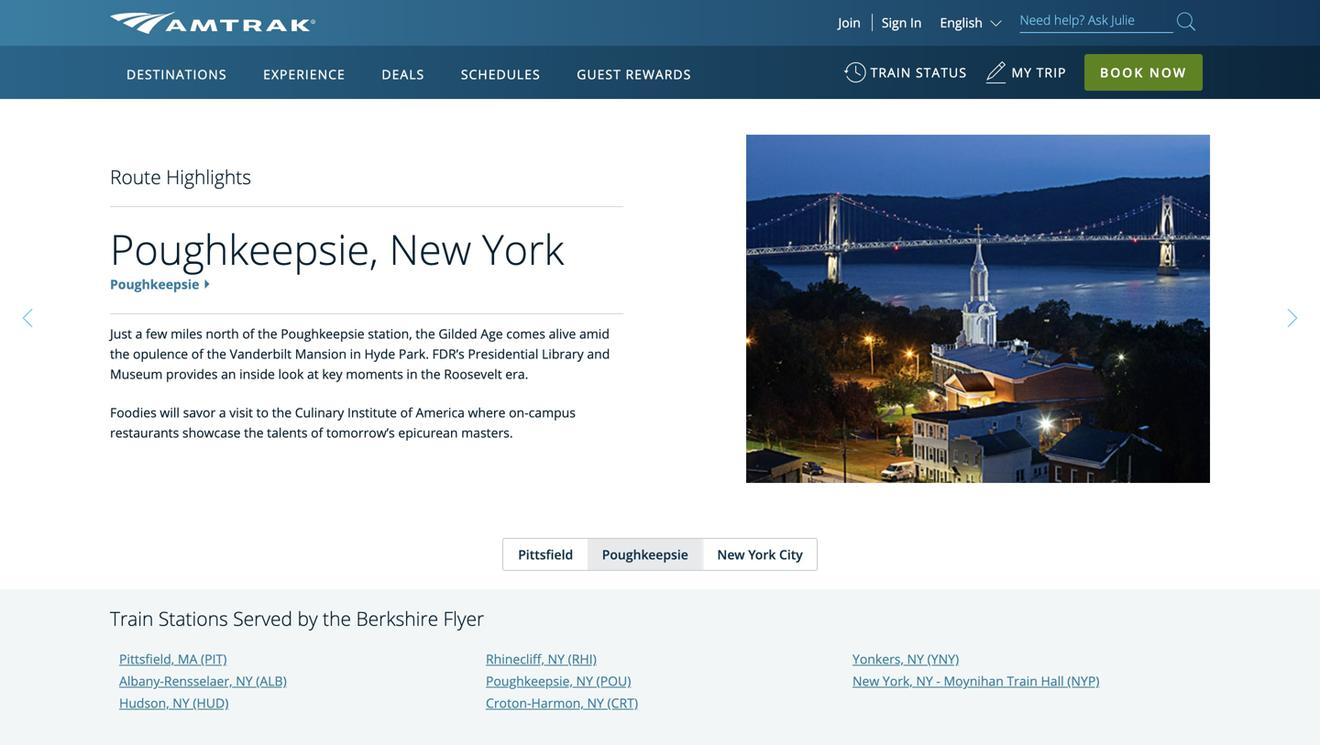 Task type: locate. For each thing, give the bounding box(es) containing it.
inside
[[239, 365, 275, 383]]

ny
[[548, 651, 565, 668], [908, 651, 924, 668], [236, 673, 253, 690], [576, 673, 593, 690], [917, 673, 933, 690], [173, 695, 190, 712], [587, 695, 604, 712]]

on-
[[509, 404, 529, 421]]

just
[[110, 325, 132, 343]]

fdr's
[[432, 345, 465, 363]]

ny left (alb)
[[236, 673, 253, 690]]

city
[[780, 546, 803, 564]]

2 horizontal spatial poughkeepsie
[[602, 546, 689, 564]]

of up "provides"
[[191, 345, 204, 363]]

poughkeepsie, inside rhinecliff, ny (rhi) poughkeepsie, ny (pou) croton-harmon, ny (crt)
[[486, 673, 573, 690]]

poughkeepsie inside "just a few miles north of the poughkeepsie station, the gilded age comes alive amid the opulence of the vanderbilt mansion in hyde park. fdr's presidential library and museum provides an inside look at key moments in the roosevelt era."
[[281, 325, 365, 343]]

a left the few
[[135, 325, 143, 343]]

an
[[221, 365, 236, 383]]

train inside yonkers, ny (yny) new york, ny - moynihan train hall (nyp)
[[1007, 673, 1038, 690]]

by
[[298, 606, 318, 632]]

ny left -
[[917, 673, 933, 690]]

train up pittsfield,
[[110, 606, 154, 632]]

join
[[839, 14, 861, 31]]

provides
[[166, 365, 218, 383]]

rhinecliff,
[[486, 651, 545, 668]]

train
[[871, 64, 912, 81]]

of up epicurean
[[400, 404, 413, 421]]

0 vertical spatial poughkeepsie
[[110, 276, 199, 293]]

tomorrow's
[[326, 424, 395, 442]]

harmon,
[[531, 695, 584, 712]]

english
[[940, 14, 983, 31]]

guest rewards button
[[570, 49, 699, 100]]

english button
[[940, 14, 1007, 31]]

campus
[[529, 404, 576, 421]]

1 horizontal spatial a
[[219, 404, 226, 421]]

regions map image
[[178, 153, 618, 410]]

croton-harmon, ny (crt) link
[[486, 695, 638, 712]]

in down park.
[[407, 365, 418, 383]]

1 horizontal spatial new
[[718, 546, 745, 564]]

ny down rensselaer,
[[173, 695, 190, 712]]

(yny)
[[928, 651, 959, 668]]

new
[[389, 221, 472, 277], [718, 546, 745, 564], [853, 673, 880, 690]]

yonkers,
[[853, 651, 904, 668]]

croton-
[[486, 695, 531, 712]]

visit
[[230, 404, 253, 421]]

2 vertical spatial new
[[853, 673, 880, 690]]

new york, ny - moynihan train hall (nyp) link
[[853, 673, 1100, 690]]

schedules
[[461, 66, 541, 83]]

1 vertical spatial poughkeepsie
[[281, 325, 365, 343]]

poughkeepsie inside poughkeepsie, new york poughkeepsie
[[110, 276, 199, 293]]

the up vanderbilt at left top
[[258, 325, 277, 343]]

park.
[[399, 345, 429, 363]]

a left visit
[[219, 404, 226, 421]]

poughkeepsie button
[[588, 539, 702, 570]]

status
[[916, 64, 967, 81]]

comes
[[506, 325, 546, 343]]

in
[[350, 345, 361, 363], [407, 365, 418, 383]]

1 horizontal spatial train
[[1007, 673, 1038, 690]]

and
[[587, 345, 610, 363]]

1 vertical spatial new
[[718, 546, 745, 564]]

york inside button
[[749, 546, 776, 564]]

train
[[110, 606, 154, 632], [1007, 673, 1038, 690]]

the down park.
[[421, 365, 441, 383]]

1 vertical spatial in
[[407, 365, 418, 383]]

poughkeepsie, new york poughkeepsie
[[110, 221, 564, 293]]

masters.
[[461, 424, 513, 442]]

poughkeepsie
[[110, 276, 199, 293], [281, 325, 365, 343], [602, 546, 689, 564]]

application
[[178, 153, 618, 410]]

epicurean
[[398, 424, 458, 442]]

0 horizontal spatial new
[[389, 221, 472, 277]]

station,
[[368, 325, 412, 343]]

new left city on the right of page
[[718, 546, 745, 564]]

2 horizontal spatial new
[[853, 673, 880, 690]]

york,
[[883, 673, 913, 690]]

0 horizontal spatial york
[[482, 221, 564, 277]]

0 horizontal spatial in
[[350, 345, 361, 363]]

0 horizontal spatial a
[[135, 325, 143, 343]]

0 horizontal spatial train
[[110, 606, 154, 632]]

0 horizontal spatial poughkeepsie
[[110, 276, 199, 293]]

(alb)
[[256, 673, 287, 690]]

destinations
[[127, 66, 227, 83]]

0 horizontal spatial poughkeepsie,
[[110, 221, 379, 277]]

america
[[416, 404, 465, 421]]

0 vertical spatial in
[[350, 345, 361, 363]]

1 vertical spatial poughkeepsie,
[[486, 673, 573, 690]]

a
[[135, 325, 143, 343], [219, 404, 226, 421]]

york inside poughkeepsie, new york poughkeepsie
[[482, 221, 564, 277]]

poughkeepsie inside button
[[602, 546, 689, 564]]

train left hall
[[1007, 673, 1038, 690]]

0 vertical spatial new
[[389, 221, 472, 277]]

1 horizontal spatial poughkeepsie,
[[486, 673, 573, 690]]

poughkeepsie,
[[110, 221, 379, 277], [486, 673, 573, 690]]

moments
[[346, 365, 403, 383]]

my
[[1012, 64, 1033, 81]]

of down culinary
[[311, 424, 323, 442]]

york up 'comes'
[[482, 221, 564, 277]]

0 vertical spatial york
[[482, 221, 564, 277]]

route highlights
[[110, 164, 251, 190]]

poughkeepsie, down rhinecliff, ny (rhi) link
[[486, 673, 573, 690]]

1 vertical spatial a
[[219, 404, 226, 421]]

a inside foodies will savor a visit to the culinary institute of america where on-campus restaurants showcase the talents of tomorrow's epicurean masters.
[[219, 404, 226, 421]]

ny left (crt)
[[587, 695, 604, 712]]

train stations served by the berkshire flyer
[[110, 606, 484, 632]]

1 vertical spatial train
[[1007, 673, 1038, 690]]

0 vertical spatial poughkeepsie,
[[110, 221, 379, 277]]

sign in
[[882, 14, 922, 31]]

museum
[[110, 365, 163, 383]]

1 horizontal spatial in
[[407, 365, 418, 383]]

yonkers, ny (yny) new york, ny - moynihan train hall (nyp)
[[853, 651, 1100, 690]]

0 vertical spatial a
[[135, 325, 143, 343]]

berkshire
[[356, 606, 438, 632]]

the
[[258, 325, 277, 343], [416, 325, 435, 343], [110, 345, 130, 363], [207, 345, 227, 363], [421, 365, 441, 383], [272, 404, 292, 421], [244, 424, 264, 442], [323, 606, 351, 632]]

ny up poughkeepsie, ny (pou) link at the left bottom of the page
[[548, 651, 565, 668]]

list item
[[110, 0, 431, 16]]

poughkeepsie, down the highlights
[[110, 221, 379, 277]]

search icon image
[[1178, 9, 1196, 34]]

york left city on the right of page
[[749, 546, 776, 564]]

1 horizontal spatial poughkeepsie
[[281, 325, 365, 343]]

pittsfield,
[[119, 651, 174, 668]]

the up park.
[[416, 325, 435, 343]]

rhinecliff, ny (rhi) poughkeepsie, ny (pou) croton-harmon, ny (crt)
[[486, 651, 638, 712]]

hyde
[[365, 345, 396, 363]]

1 horizontal spatial york
[[749, 546, 776, 564]]

in left hyde
[[350, 345, 361, 363]]

in
[[911, 14, 922, 31]]

2 vertical spatial poughkeepsie
[[602, 546, 689, 564]]

poughkeepsie, inside poughkeepsie, new york poughkeepsie
[[110, 221, 379, 277]]

north
[[206, 325, 239, 343]]

deals button
[[375, 49, 432, 100]]

new inside poughkeepsie, new york poughkeepsie
[[389, 221, 472, 277]]

opulence
[[133, 345, 188, 363]]

poughkeepsie link
[[110, 276, 199, 293]]

banner
[[0, 0, 1321, 424]]

new up gilded
[[389, 221, 472, 277]]

1 vertical spatial york
[[749, 546, 776, 564]]

new down yonkers,
[[853, 673, 880, 690]]



Task type: describe. For each thing, give the bounding box(es) containing it.
the right by
[[323, 606, 351, 632]]

rewards
[[626, 66, 692, 83]]

at
[[307, 365, 319, 383]]

new york city
[[718, 546, 803, 564]]

showcase
[[182, 424, 241, 442]]

rensselaer,
[[164, 673, 233, 690]]

hudson,
[[119, 695, 169, 712]]

foodies will savor a visit to the culinary institute of america where on-campus restaurants showcase the talents of tomorrow's epicurean masters.
[[110, 404, 576, 442]]

now
[[1150, 64, 1188, 81]]

ny left (yny)
[[908, 651, 924, 668]]

hudson, ny (hud) link
[[119, 695, 229, 712]]

just a few miles north of the poughkeepsie station, the gilded age comes alive amid the opulence of the vanderbilt mansion in hyde park. fdr's presidential library and museum provides an inside look at key moments in the roosevelt era.
[[110, 325, 610, 383]]

(nyp)
[[1068, 673, 1100, 690]]

era.
[[506, 365, 529, 383]]

destinations button
[[119, 49, 234, 100]]

age
[[481, 325, 503, 343]]

sign in button
[[882, 14, 922, 31]]

pittsfield
[[518, 546, 573, 564]]

pittsfield, ma (pit) albany-rensselaer, ny (alb) hudson, ny (hud)
[[119, 651, 287, 712]]

albany-
[[119, 673, 164, 690]]

amtrak image
[[110, 12, 316, 34]]

restaurants
[[110, 424, 179, 442]]

a inside "just a few miles north of the poughkeepsie station, the gilded age comes alive amid the opulence of the vanderbilt mansion in hyde park. fdr's presidential library and museum provides an inside look at key moments in the roosevelt era."
[[135, 325, 143, 343]]

the down "just"
[[110, 345, 130, 363]]

train status
[[871, 64, 967, 81]]

the right to
[[272, 404, 292, 421]]

culinary
[[295, 404, 344, 421]]

yonkers, ny (yny) link
[[853, 651, 959, 668]]

pittsfield, ma (pit) link
[[119, 651, 227, 668]]

mansion
[[295, 345, 347, 363]]

Please enter your search item search field
[[1020, 9, 1174, 33]]

albany-rensselaer, ny (alb) link
[[119, 673, 287, 690]]

new york city button
[[703, 539, 817, 570]]

my trip button
[[985, 55, 1067, 100]]

(pou)
[[597, 673, 631, 690]]

(crt)
[[608, 695, 638, 712]]

book now
[[1101, 64, 1188, 81]]

guest
[[577, 66, 622, 83]]

schedules link
[[454, 46, 548, 99]]

roosevelt
[[444, 365, 502, 383]]

rhinecliff, ny (rhi) link
[[486, 651, 597, 668]]

-
[[937, 673, 941, 690]]

book now button
[[1085, 54, 1203, 91]]

the down to
[[244, 424, 264, 442]]

key
[[322, 365, 343, 383]]

join button
[[828, 14, 873, 31]]

(rhi)
[[568, 651, 597, 668]]

flyer
[[443, 606, 484, 632]]

my trip
[[1012, 64, 1067, 81]]

(pit)
[[201, 651, 227, 668]]

ma
[[178, 651, 198, 668]]

presidential
[[468, 345, 539, 363]]

pittsfield button
[[504, 539, 587, 570]]

new inside button
[[718, 546, 745, 564]]

gilded
[[439, 325, 477, 343]]

vanderbilt
[[230, 345, 292, 363]]

amid
[[580, 325, 610, 343]]

institute
[[348, 404, 397, 421]]

miles
[[171, 325, 202, 343]]

look
[[278, 365, 304, 383]]

will
[[160, 404, 180, 421]]

train status link
[[844, 55, 967, 100]]

deals
[[382, 66, 425, 83]]

of up vanderbilt at left top
[[242, 325, 255, 343]]

hall
[[1041, 673, 1064, 690]]

the down north
[[207, 345, 227, 363]]

banner containing join
[[0, 0, 1321, 424]]

guest rewards
[[577, 66, 692, 83]]

experience
[[263, 66, 346, 83]]

new inside yonkers, ny (yny) new york, ny - moynihan train hall (nyp)
[[853, 673, 880, 690]]

to
[[256, 404, 269, 421]]

0 vertical spatial train
[[110, 606, 154, 632]]

library
[[542, 345, 584, 363]]

few
[[146, 325, 167, 343]]

served
[[233, 606, 293, 632]]

highlights
[[166, 164, 251, 190]]

foodies
[[110, 404, 157, 421]]

savor
[[183, 404, 216, 421]]

ny down the (rhi)
[[576, 673, 593, 690]]

poughkeepsie, ny (pou) link
[[486, 673, 631, 690]]

where
[[468, 404, 506, 421]]

sign
[[882, 14, 907, 31]]



Task type: vqa. For each thing, say whether or not it's contained in the screenshot.
is
no



